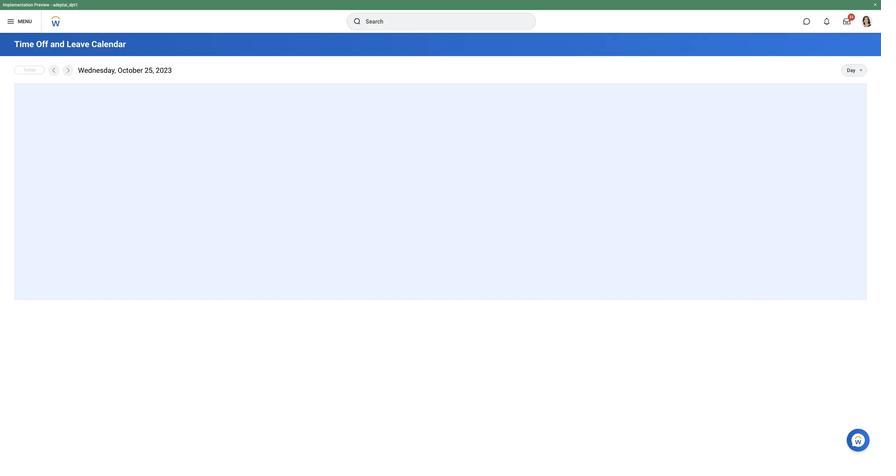 Task type: describe. For each thing, give the bounding box(es) containing it.
and
[[50, 39, 65, 49]]

-
[[50, 3, 52, 8]]

Search Workday  search field
[[366, 14, 521, 29]]

chevron left image
[[50, 67, 57, 74]]

justify image
[[6, 17, 15, 26]]

menu button
[[0, 10, 41, 33]]

menu banner
[[0, 0, 882, 33]]

profile logan mcneil image
[[862, 16, 873, 29]]

33
[[850, 15, 854, 19]]

menu
[[18, 18, 32, 24]]

25,
[[145, 66, 154, 75]]

adeptai_dpt1
[[53, 3, 78, 8]]

today
[[23, 67, 36, 73]]

october
[[118, 66, 143, 75]]

time off and leave calendar main content
[[0, 33, 882, 307]]

wednesday,
[[78, 66, 116, 75]]

today button
[[14, 66, 45, 74]]

search image
[[353, 17, 362, 26]]

close environment banner image
[[874, 3, 878, 7]]



Task type: locate. For each thing, give the bounding box(es) containing it.
inbox large image
[[844, 18, 851, 25]]

preview
[[34, 3, 49, 8]]

implementation preview -   adeptai_dpt1
[[3, 3, 78, 8]]

off
[[36, 39, 48, 49]]

caret down image
[[858, 68, 866, 73]]

chevron right image
[[64, 67, 71, 74]]

leave
[[67, 39, 89, 49]]

implementation
[[3, 3, 33, 8]]

time off and leave calendar
[[14, 39, 126, 49]]

time
[[14, 39, 34, 49]]

day
[[848, 68, 856, 73]]

calendar
[[92, 39, 126, 49]]

day button
[[842, 65, 856, 76]]

2023
[[156, 66, 172, 75]]

notifications large image
[[824, 18, 831, 25]]

33 button
[[840, 14, 856, 29]]

wednesday, october 25, 2023
[[78, 66, 172, 75]]



Task type: vqa. For each thing, say whether or not it's contained in the screenshot.
chevron down small image within Operational Analytics Dropdown Button
no



